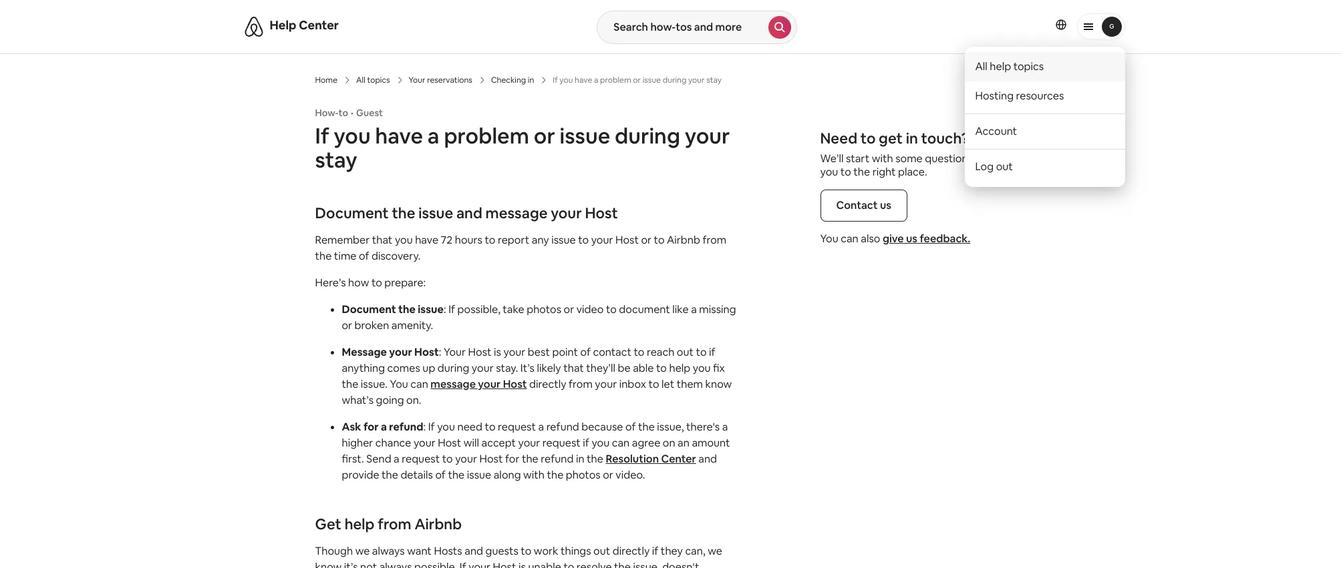 Task type: vqa. For each thing, say whether or not it's contained in the screenshot.
the middle out
yes



Task type: describe. For each thing, give the bounding box(es) containing it.
remember that you have 72 hours to report any issue to your host or to airbnb from the time of discovery.
[[315, 233, 727, 263]]

: if possible, take photos or video to document like a missing or broken amenity.
[[342, 303, 736, 333]]

the inside "though we always want hosts and guests to work things out directly if they can, we know it's not always possible. if your host is unable to resolve the issue, doesn'"
[[614, 561, 631, 569]]

your inside directly from your inbox to let them know what's going on.
[[595, 378, 617, 392]]

0 horizontal spatial us
[[880, 199, 892, 213]]

all help topics link
[[976, 59, 1115, 74]]

log
[[976, 160, 994, 174]]

0 horizontal spatial airbnb
[[415, 515, 462, 534]]

details
[[401, 469, 433, 483]]

directly inside "though we always want hosts and guests to work things out directly if they can, we know it's not always possible. if your host is unable to resolve the issue, doesn'"
[[613, 545, 650, 559]]

document for document the issue and message your host
[[315, 204, 389, 223]]

a inside : if possible, take photos or video to document like a missing or broken amenity.
[[691, 303, 697, 317]]

2 horizontal spatial request
[[543, 437, 581, 451]]

or inside the and provide the details of the issue along with the photos or video.
[[603, 469, 614, 483]]

message your host link
[[431, 378, 527, 392]]

know inside directly from your inbox to let them know what's going on.
[[706, 378, 732, 392]]

start
[[846, 152, 870, 166]]

feedback.
[[920, 232, 971, 246]]

72
[[441, 233, 453, 247]]

you inside need to get in touch? we'll start with some questions and get you to the right place.
[[821, 165, 838, 179]]

resolve
[[577, 561, 612, 569]]

you inside remember that you have 72 hours to report any issue to your host or to airbnb from the time of discovery.
[[395, 233, 413, 247]]

contact
[[837, 199, 878, 213]]

of inside remember that you have 72 hours to report any issue to your host or to airbnb from the time of discovery.
[[359, 249, 369, 263]]

have inside if you have a problem or issue during your stay
[[375, 122, 423, 150]]

issue.
[[361, 378, 388, 392]]

for inside : if you need to request a refund because of the issue, there's a higher chance your host will accept your request if you can agree on an amount first. send a request to your host for the refund in the
[[505, 453, 520, 467]]

host inside "though we always want hosts and guests to work things out directly if they can, we know it's not always possible. if your host is unable to resolve the issue, doesn'"
[[493, 561, 516, 569]]

it's
[[521, 362, 535, 376]]

you left need
[[437, 420, 455, 434]]

touch?
[[921, 129, 969, 148]]

hosting
[[976, 89, 1014, 103]]

first.
[[342, 453, 364, 467]]

also
[[861, 232, 881, 246]]

on.
[[406, 394, 422, 408]]

checking
[[491, 75, 526, 86]]

help inside the : your host is your best point of contact to reach out to if anything comes up during your stay. it's likely that they'll be able to help you fix the issue. you can
[[669, 362, 691, 376]]

1 vertical spatial message
[[431, 378, 476, 392]]

accept
[[482, 437, 516, 451]]

prepare:
[[385, 276, 426, 290]]

account
[[976, 124, 1017, 138]]

0 vertical spatial your
[[409, 75, 426, 86]]

some
[[896, 152, 923, 166]]

airbnb homepage image
[[243, 16, 264, 37]]

center for resolution center
[[661, 453, 696, 467]]

0 horizontal spatial request
[[402, 453, 440, 467]]

resolution
[[606, 453, 659, 467]]

right
[[873, 165, 896, 179]]

your reservations link
[[409, 75, 473, 86]]

out inside "though we always want hosts and guests to work things out directly if they can, we know it's not always possible. if your host is unable to resolve the issue, doesn'"
[[594, 545, 610, 559]]

resolution center link
[[606, 453, 696, 467]]

from inside remember that you have 72 hours to report any issue to your host or to airbnb from the time of discovery.
[[703, 233, 727, 247]]

during inside if you have a problem or issue during your stay
[[615, 122, 680, 150]]

will
[[464, 437, 479, 451]]

of inside the : your host is your best point of contact to reach out to if anything comes up during your stay. it's likely that they'll be able to help you fix the issue. you can
[[581, 346, 591, 360]]

you inside if you have a problem or issue during your stay
[[334, 122, 371, 150]]

issue inside the and provide the details of the issue along with the photos or video.
[[467, 469, 491, 483]]

0 vertical spatial you
[[821, 232, 839, 246]]

have inside remember that you have 72 hours to report any issue to your host or to airbnb from the time of discovery.
[[415, 233, 439, 247]]

you down because
[[592, 437, 610, 451]]

things
[[561, 545, 591, 559]]

stay
[[315, 146, 357, 174]]

they
[[661, 545, 683, 559]]

inbox
[[619, 378, 646, 392]]

that inside the : your host is your best point of contact to reach out to if anything comes up during your stay. it's likely that they'll be able to help you fix the issue. you can
[[564, 362, 584, 376]]

if inside "though we always want hosts and guests to work things out directly if they can, we know it's not always possible. if your host is unable to resolve the issue, doesn'"
[[460, 561, 466, 569]]

help for get help from airbnb
[[345, 515, 375, 534]]

and up 'hours'
[[456, 204, 483, 223]]

higher
[[342, 437, 373, 451]]

resources
[[1016, 89, 1064, 103]]

give us feedback. link
[[883, 232, 971, 246]]

resolution center
[[606, 453, 696, 467]]

how
[[348, 276, 369, 290]]

place.
[[898, 165, 928, 179]]

: for message your host
[[439, 346, 441, 360]]

1 horizontal spatial get
[[996, 152, 1014, 166]]

a down directly from your inbox to let them know what's going on.
[[538, 420, 544, 434]]

host inside the : your host is your best point of contact to reach out to if anything comes up during your stay. it's likely that they'll be able to help you fix the issue. you can
[[468, 346, 492, 360]]

the inside need to get in touch? we'll start with some questions and get you to the right place.
[[854, 165, 870, 179]]

0 horizontal spatial topics
[[367, 75, 390, 86]]

any
[[532, 233, 549, 247]]

a inside if you have a problem or issue during your stay
[[428, 122, 440, 150]]

0 vertical spatial message
[[486, 204, 548, 223]]

point
[[552, 346, 578, 360]]

missing
[[699, 303, 736, 317]]

home link
[[315, 75, 338, 86]]

1 vertical spatial always
[[379, 561, 412, 569]]

best
[[528, 346, 550, 360]]

possible.
[[414, 561, 457, 569]]

message your host
[[431, 378, 527, 392]]

it's
[[344, 561, 358, 569]]

they'll
[[586, 362, 616, 376]]

agree
[[632, 437, 661, 451]]

if inside : if you need to request a refund because of the issue, there's a higher chance your host will accept your request if you can agree on an amount first. send a request to your host for the refund in the
[[583, 437, 590, 451]]

send
[[366, 453, 391, 467]]

issue inside if you have a problem or issue during your stay
[[560, 122, 610, 150]]

fix
[[713, 362, 725, 376]]

questions
[[925, 152, 973, 166]]

need
[[458, 420, 483, 434]]

problem
[[444, 122, 529, 150]]

not
[[360, 561, 377, 569]]

1 horizontal spatial request
[[498, 420, 536, 434]]

take
[[503, 303, 525, 317]]

1 horizontal spatial topics
[[1014, 59, 1044, 74]]

need
[[821, 129, 858, 148]]

here's how to prepare:
[[315, 276, 426, 290]]

and inside need to get in touch? we'll start with some questions and get you to the right place.
[[976, 152, 994, 166]]

the inside the : your host is your best point of contact to reach out to if anything comes up during your stay. it's likely that they'll be able to help you fix the issue. you can
[[342, 378, 359, 392]]

comes
[[387, 362, 420, 376]]

hosting resources
[[976, 89, 1064, 103]]

: for document the issue
[[444, 303, 446, 317]]

your inside if you have a problem or issue during your stay
[[685, 122, 730, 150]]

if inside : if you need to request a refund because of the issue, there's a higher chance your host will accept your request if you can agree on an amount first. send a request to your host for the refund in the
[[428, 420, 435, 434]]

: for ask for a refund
[[423, 420, 426, 434]]

with inside need to get in touch? we'll start with some questions and get you to the right place.
[[872, 152, 893, 166]]

along
[[494, 469, 521, 483]]

all for all topics
[[356, 75, 365, 86]]

time
[[334, 249, 357, 263]]

though
[[315, 545, 353, 559]]

to inside directly from your inbox to let them know what's going on.
[[649, 378, 659, 392]]

how-to • guest
[[315, 107, 383, 119]]

guest
[[356, 107, 383, 119]]

to inside : if possible, take photos or video to document like a missing or broken amenity.
[[606, 303, 617, 317]]

directly from your inbox to let them know what's going on.
[[342, 378, 732, 408]]

and provide the details of the issue along with the photos or video.
[[342, 453, 717, 483]]

like
[[673, 303, 689, 317]]

what's
[[342, 394, 374, 408]]

2 horizontal spatial out
[[996, 160, 1013, 174]]

if inside : if possible, take photos or video to document like a missing or broken amenity.
[[449, 303, 455, 317]]

want
[[407, 545, 432, 559]]

get
[[315, 515, 342, 534]]



Task type: locate. For each thing, give the bounding box(es) containing it.
issue, up on at the bottom of the page
[[657, 420, 684, 434]]

2 horizontal spatial if
[[709, 346, 716, 360]]

stay.
[[496, 362, 518, 376]]

1 vertical spatial photos
[[566, 469, 601, 483]]

your reservations
[[409, 75, 473, 86]]

you can also give us feedback.
[[821, 232, 971, 246]]

topics up guest
[[367, 75, 390, 86]]

airbnb inside remember that you have 72 hours to report any issue to your host or to airbnb from the time of discovery.
[[667, 233, 700, 247]]

1 horizontal spatial your
[[444, 346, 466, 360]]

1 horizontal spatial know
[[706, 378, 732, 392]]

1 horizontal spatial with
[[872, 152, 893, 166]]

refund
[[389, 420, 423, 434], [547, 420, 579, 434], [541, 453, 574, 467]]

need to get in touch? we'll start with some questions and get you to the right place.
[[821, 129, 1014, 179]]

know down though
[[315, 561, 342, 569]]

the inside remember that you have 72 hours to report any issue to your host or to airbnb from the time of discovery.
[[315, 249, 332, 263]]

0 vertical spatial for
[[364, 420, 379, 434]]

a down chance
[[394, 453, 400, 467]]

report
[[498, 233, 530, 247]]

help up hosting
[[990, 59, 1011, 74]]

: inside : if possible, take photos or video to document like a missing or broken amenity.
[[444, 303, 446, 317]]

message up report
[[486, 204, 548, 223]]

document for document the issue
[[342, 303, 396, 317]]

0 horizontal spatial if
[[583, 437, 590, 451]]

of right details
[[435, 469, 446, 483]]

a up chance
[[381, 420, 387, 434]]

photos left video.
[[566, 469, 601, 483]]

0 horizontal spatial during
[[438, 362, 470, 376]]

if left they on the bottom of the page
[[652, 545, 659, 559]]

1 horizontal spatial center
[[661, 453, 696, 467]]

remember
[[315, 233, 370, 247]]

you inside the : your host is your best point of contact to reach out to if anything comes up during your stay. it's likely that they'll be able to help you fix the issue. you can
[[693, 362, 711, 376]]

2 horizontal spatial :
[[444, 303, 446, 317]]

None search field
[[597, 11, 798, 44]]

and inside the and provide the details of the issue along with the photos or video.
[[699, 453, 717, 467]]

2 horizontal spatial help
[[990, 59, 1011, 74]]

1 vertical spatial all
[[356, 75, 365, 86]]

0 vertical spatial with
[[872, 152, 893, 166]]

0 horizontal spatial with
[[523, 469, 545, 483]]

0 horizontal spatial help
[[345, 515, 375, 534]]

1 horizontal spatial out
[[677, 346, 694, 360]]

0 vertical spatial have
[[375, 122, 423, 150]]

1 horizontal spatial we
[[708, 545, 723, 559]]

0 vertical spatial always
[[372, 545, 405, 559]]

an
[[678, 437, 690, 451]]

0 horizontal spatial center
[[299, 17, 339, 33]]

directly down the likely at the left of the page
[[529, 378, 567, 392]]

can,
[[685, 545, 706, 559]]

amenity.
[[392, 319, 433, 333]]

0 horizontal spatial for
[[364, 420, 379, 434]]

contact us
[[837, 199, 892, 213]]

: left the possible,
[[444, 303, 446, 317]]

0 horizontal spatial is
[[494, 346, 501, 360]]

0 horizontal spatial your
[[409, 75, 426, 86]]

1 vertical spatial in
[[906, 129, 918, 148]]

2 vertical spatial request
[[402, 453, 440, 467]]

0 vertical spatial issue,
[[657, 420, 684, 434]]

get right log
[[996, 152, 1014, 166]]

in up some
[[906, 129, 918, 148]]

can left also
[[841, 232, 859, 246]]

host inside remember that you have 72 hours to report any issue to your host or to airbnb from the time of discovery.
[[616, 233, 639, 247]]

help for all help topics
[[990, 59, 1011, 74]]

0 vertical spatial photos
[[527, 303, 562, 317]]

2 vertical spatial from
[[378, 515, 412, 534]]

in down because
[[576, 453, 585, 467]]

we up not
[[355, 545, 370, 559]]

1 vertical spatial for
[[505, 453, 520, 467]]

request up the and provide the details of the issue along with the photos or video.
[[543, 437, 581, 451]]

from inside directly from your inbox to let them know what's going on.
[[569, 378, 593, 392]]

is up stay.
[[494, 346, 501, 360]]

get
[[879, 129, 903, 148], [996, 152, 1014, 166]]

2 vertical spatial out
[[594, 545, 610, 559]]

during
[[615, 122, 680, 150], [438, 362, 470, 376]]

you down comes on the bottom
[[390, 378, 408, 392]]

1 vertical spatial during
[[438, 362, 470, 376]]

a left problem
[[428, 122, 440, 150]]

all up guest
[[356, 75, 365, 86]]

0 vertical spatial is
[[494, 346, 501, 360]]

discovery.
[[372, 249, 421, 263]]

out up "resolve"
[[594, 545, 610, 559]]

them
[[677, 378, 703, 392]]

if down hosts
[[460, 561, 466, 569]]

we right can,
[[708, 545, 723, 559]]

and inside "though we always want hosts and guests to work things out directly if they can, we know it's not always possible. if your host is unable to resolve the issue, doesn'"
[[465, 545, 483, 559]]

know down fix
[[706, 378, 732, 392]]

contact
[[593, 346, 632, 360]]

1 vertical spatial request
[[543, 437, 581, 451]]

have down guest
[[375, 122, 423, 150]]

2 vertical spatial in
[[576, 453, 585, 467]]

out inside the : your host is your best point of contact to reach out to if anything comes up during your stay. it's likely that they'll be able to help you fix the issue. you can
[[677, 346, 694, 360]]

all topics
[[356, 75, 390, 86]]

with right the start
[[872, 152, 893, 166]]

have
[[375, 122, 423, 150], [415, 233, 439, 247]]

get help from airbnb
[[315, 515, 462, 534]]

you down •
[[334, 122, 371, 150]]

all up hosting
[[976, 59, 988, 74]]

ask for a refund
[[342, 420, 423, 434]]

1 vertical spatial you
[[390, 378, 408, 392]]

and down amount at the right of page
[[699, 453, 717, 467]]

of
[[359, 249, 369, 263], [581, 346, 591, 360], [626, 420, 636, 434], [435, 469, 446, 483]]

and right hosts
[[465, 545, 483, 559]]

topics up hosting resources
[[1014, 59, 1044, 74]]

1 vertical spatial center
[[661, 453, 696, 467]]

us
[[880, 199, 892, 213], [906, 232, 918, 246]]

0 horizontal spatial out
[[594, 545, 610, 559]]

all help topics
[[976, 59, 1044, 74]]

ask
[[342, 420, 361, 434]]

1 vertical spatial help
[[669, 362, 691, 376]]

center
[[299, 17, 339, 33], [661, 453, 696, 467]]

be
[[618, 362, 631, 376]]

help right get
[[345, 515, 375, 534]]

1 vertical spatial if
[[583, 437, 590, 451]]

1 horizontal spatial you
[[821, 232, 839, 246]]

1 horizontal spatial message
[[486, 204, 548, 223]]

center for help center
[[299, 17, 339, 33]]

main navigation menu image
[[1102, 17, 1122, 37]]

always up not
[[372, 545, 405, 559]]

your up the message your host link
[[444, 346, 466, 360]]

you
[[334, 122, 371, 150], [821, 165, 838, 179], [395, 233, 413, 247], [693, 362, 711, 376], [437, 420, 455, 434], [592, 437, 610, 451]]

:
[[444, 303, 446, 317], [439, 346, 441, 360], [423, 420, 426, 434]]

up
[[423, 362, 435, 376]]

1 horizontal spatial can
[[612, 437, 630, 451]]

let
[[662, 378, 675, 392]]

video
[[577, 303, 604, 317]]

directly left they on the bottom of the page
[[613, 545, 650, 559]]

of inside : if you need to request a refund because of the issue, there's a higher chance your host will accept your request if you can agree on an amount first. send a request to your host for the refund in the
[[626, 420, 636, 434]]

0 vertical spatial know
[[706, 378, 732, 392]]

is inside the : your host is your best point of contact to reach out to if anything comes up during your stay. it's likely that they'll be able to help you fix the issue. you can
[[494, 346, 501, 360]]

2 we from the left
[[708, 545, 723, 559]]

able
[[633, 362, 654, 376]]

all for all help topics
[[976, 59, 988, 74]]

you left the start
[[821, 165, 838, 179]]

1 horizontal spatial :
[[439, 346, 441, 360]]

your inside the : your host is your best point of contact to reach out to if anything comes up during your stay. it's likely that they'll be able to help you fix the issue. you can
[[444, 346, 466, 360]]

your inside remember that you have 72 hours to report any issue to your host or to airbnb from the time of discovery.
[[591, 233, 613, 247]]

if
[[709, 346, 716, 360], [583, 437, 590, 451], [652, 545, 659, 559]]

guests
[[486, 545, 519, 559]]

photos right take
[[527, 303, 562, 317]]

out right reach
[[677, 346, 694, 360]]

center down an
[[661, 453, 696, 467]]

help center link
[[270, 17, 339, 33]]

you left also
[[821, 232, 839, 246]]

0 horizontal spatial photos
[[527, 303, 562, 317]]

you up discovery.
[[395, 233, 413, 247]]

can inside : if you need to request a refund because of the issue, there's a higher chance your host will accept your request if you can agree on an amount first. send a request to your host for the refund in the
[[612, 437, 630, 451]]

is
[[494, 346, 501, 360], [519, 561, 526, 569]]

1 vertical spatial with
[[523, 469, 545, 483]]

that inside remember that you have 72 hours to report any issue to your host or to airbnb from the time of discovery.
[[372, 233, 393, 247]]

0 vertical spatial get
[[879, 129, 903, 148]]

reservations
[[427, 75, 473, 86]]

likely
[[537, 362, 561, 376]]

0 horizontal spatial we
[[355, 545, 370, 559]]

0 vertical spatial airbnb
[[667, 233, 700, 247]]

1 vertical spatial know
[[315, 561, 342, 569]]

0 vertical spatial can
[[841, 232, 859, 246]]

amount
[[692, 437, 730, 451]]

your
[[409, 75, 426, 86], [444, 346, 466, 360]]

0 horizontal spatial message
[[431, 378, 476, 392]]

is left unable
[[519, 561, 526, 569]]

0 vertical spatial help
[[990, 59, 1011, 74]]

that down point
[[564, 362, 584, 376]]

2 horizontal spatial in
[[906, 129, 918, 148]]

0 vertical spatial document
[[315, 204, 389, 223]]

log out link
[[976, 160, 1115, 174]]

document up the broken
[[342, 303, 396, 317]]

if inside the : your host is your best point of contact to reach out to if anything comes up during your stay. it's likely that they'll be able to help you fix the issue. you can
[[709, 346, 716, 360]]

0 vertical spatial if
[[709, 346, 716, 360]]

1 horizontal spatial airbnb
[[667, 233, 700, 247]]

or inside remember that you have 72 hours to report any issue to your host or to airbnb from the time of discovery.
[[641, 233, 652, 247]]

document up remember
[[315, 204, 389, 223]]

going
[[376, 394, 404, 408]]

document
[[619, 303, 670, 317]]

always down 'want'
[[379, 561, 412, 569]]

us right give
[[906, 232, 918, 246]]

for right the ask
[[364, 420, 379, 434]]

message
[[486, 204, 548, 223], [431, 378, 476, 392]]

1 horizontal spatial us
[[906, 232, 918, 246]]

1 horizontal spatial from
[[569, 378, 593, 392]]

1 vertical spatial is
[[519, 561, 526, 569]]

1 horizontal spatial that
[[564, 362, 584, 376]]

issue, inside "though we always want hosts and guests to work things out directly if they can, we know it's not always possible. if your host is unable to resolve the issue, doesn'"
[[633, 561, 660, 569]]

directly inside directly from your inbox to let them know what's going on.
[[529, 378, 567, 392]]

a up amount at the right of page
[[722, 420, 728, 434]]

out right log
[[996, 160, 1013, 174]]

0 horizontal spatial from
[[378, 515, 412, 534]]

checking in link
[[491, 75, 534, 86]]

: up message your host
[[439, 346, 441, 360]]

or inside if you have a problem or issue during your stay
[[534, 122, 555, 150]]

your inside "though we always want hosts and guests to work things out directly if they can, we know it's not always possible. if your host is unable to resolve the issue, doesn'"
[[469, 561, 491, 569]]

2 vertical spatial can
[[612, 437, 630, 451]]

0 vertical spatial topics
[[1014, 59, 1044, 74]]

1 vertical spatial us
[[906, 232, 918, 246]]

photos inside the and provide the details of the issue along with the photos or video.
[[566, 469, 601, 483]]

0 vertical spatial out
[[996, 160, 1013, 174]]

of inside the and provide the details of the issue along with the photos or video.
[[435, 469, 446, 483]]

all topics link
[[356, 75, 390, 86]]

can up resolution
[[612, 437, 630, 451]]

if left need
[[428, 420, 435, 434]]

of right point
[[581, 346, 591, 360]]

get up some
[[879, 129, 903, 148]]

1 we from the left
[[355, 545, 370, 559]]

with right along
[[523, 469, 545, 483]]

0 horizontal spatial you
[[390, 378, 408, 392]]

photos inside : if possible, take photos or video to document like a missing or broken amenity.
[[527, 303, 562, 317]]

•
[[351, 107, 354, 119]]

if up fix
[[709, 346, 716, 360]]

know inside "though we always want hosts and guests to work things out directly if they can, we know it's not always possible. if your host is unable to resolve the issue, doesn'"
[[315, 561, 342, 569]]

broken
[[355, 319, 389, 333]]

we'll
[[821, 152, 844, 166]]

home
[[315, 75, 338, 86]]

2 horizontal spatial from
[[703, 233, 727, 247]]

if down because
[[583, 437, 590, 451]]

if inside "though we always want hosts and guests to work things out directly if they can, we know it's not always possible. if your host is unable to resolve the issue, doesn'"
[[652, 545, 659, 559]]

host
[[585, 204, 618, 223], [616, 233, 639, 247], [414, 346, 439, 360], [468, 346, 492, 360], [503, 378, 527, 392], [438, 437, 461, 451], [480, 453, 503, 467], [493, 561, 516, 569]]

: inside the : your host is your best point of contact to reach out to if anything comes up during your stay. it's likely that they'll be able to help you fix the issue. you can
[[439, 346, 441, 360]]

0 horizontal spatial all
[[356, 75, 365, 86]]

a right the like
[[691, 303, 697, 317]]

message
[[342, 346, 387, 360]]

give
[[883, 232, 904, 246]]

1 vertical spatial topics
[[367, 75, 390, 86]]

0 horizontal spatial that
[[372, 233, 393, 247]]

document
[[315, 204, 389, 223], [342, 303, 396, 317]]

of right time
[[359, 249, 369, 263]]

2 horizontal spatial can
[[841, 232, 859, 246]]

in inside : if you need to request a refund because of the issue, there's a higher chance your host will accept your request if you can agree on an amount first. send a request to your host for the refund in the
[[576, 453, 585, 467]]

issue, inside : if you need to request a refund because of the issue, there's a higher chance your host will accept your request if you can agree on an amount first. send a request to your host for the refund in the
[[657, 420, 684, 434]]

2 vertical spatial :
[[423, 420, 426, 434]]

hours
[[455, 233, 483, 247]]

though we always want hosts and guests to work things out directly if they can, we know it's not always possible. if your host is unable to resolve the issue, doesn'
[[315, 545, 724, 569]]

request up accept
[[498, 420, 536, 434]]

to
[[339, 107, 348, 119], [861, 129, 876, 148], [841, 165, 851, 179], [485, 233, 496, 247], [578, 233, 589, 247], [654, 233, 665, 247], [372, 276, 382, 290], [606, 303, 617, 317], [634, 346, 645, 360], [696, 346, 707, 360], [656, 362, 667, 376], [649, 378, 659, 392], [485, 420, 496, 434], [442, 453, 453, 467], [521, 545, 532, 559], [564, 561, 574, 569]]

of up agree
[[626, 420, 636, 434]]

0 vertical spatial during
[[615, 122, 680, 150]]

0 vertical spatial center
[[299, 17, 339, 33]]

0 horizontal spatial in
[[528, 75, 534, 86]]

in inside need to get in touch? we'll start with some questions and get you to the right place.
[[906, 129, 918, 148]]

can up on.
[[411, 378, 428, 392]]

help up them
[[669, 362, 691, 376]]

you inside the : your host is your best point of contact to reach out to if anything comes up during your stay. it's likely that they'll be able to help you fix the issue. you can
[[390, 378, 408, 392]]

1 horizontal spatial all
[[976, 59, 988, 74]]

: inside : if you need to request a refund because of the issue, there's a higher chance your host will accept your request if you can agree on an amount first. send a request to your host for the refund in the
[[423, 420, 426, 434]]

issue, right "resolve"
[[633, 561, 660, 569]]

message your host
[[342, 346, 439, 360]]

if left the possible,
[[449, 303, 455, 317]]

you left fix
[[693, 362, 711, 376]]

us right contact at the right of the page
[[880, 199, 892, 213]]

help center
[[270, 17, 339, 33]]

in
[[528, 75, 534, 86], [906, 129, 918, 148], [576, 453, 585, 467]]

document the issue and message your host
[[315, 204, 618, 223]]

know
[[706, 378, 732, 392], [315, 561, 342, 569]]

if down how-
[[315, 122, 329, 150]]

how-
[[315, 107, 339, 119]]

on
[[663, 437, 676, 451]]

because
[[582, 420, 623, 434]]

in right checking
[[528, 75, 534, 86]]

1 vertical spatial that
[[564, 362, 584, 376]]

is inside "though we always want hosts and guests to work things out directly if they can, we know it's not always possible. if your host is unable to resolve the issue, doesn'"
[[519, 561, 526, 569]]

contact us link
[[821, 190, 908, 222]]

request up details
[[402, 453, 440, 467]]

0 vertical spatial us
[[880, 199, 892, 213]]

0 horizontal spatial get
[[879, 129, 903, 148]]

help
[[270, 17, 296, 33]]

message down the up
[[431, 378, 476, 392]]

have left 72
[[415, 233, 439, 247]]

for up along
[[505, 453, 520, 467]]

: left need
[[423, 420, 426, 434]]

anything
[[342, 362, 385, 376]]

1 horizontal spatial in
[[576, 453, 585, 467]]

0 horizontal spatial directly
[[529, 378, 567, 392]]

1 horizontal spatial help
[[669, 362, 691, 376]]

issue inside remember that you have 72 hours to report any issue to your host or to airbnb from the time of discovery.
[[552, 233, 576, 247]]

1 vertical spatial can
[[411, 378, 428, 392]]

0 vertical spatial all
[[976, 59, 988, 74]]

chance
[[376, 437, 411, 451]]

can inside the : your host is your best point of contact to reach out to if anything comes up during your stay. it's likely that they'll be able to help you fix the issue. you can
[[411, 378, 428, 392]]

1 vertical spatial get
[[996, 152, 1014, 166]]

during inside the : your host is your best point of contact to reach out to if anything comes up during your stay. it's likely that they'll be able to help you fix the issue. you can
[[438, 362, 470, 376]]

1 vertical spatial your
[[444, 346, 466, 360]]

and down account
[[976, 152, 994, 166]]

video.
[[616, 469, 645, 483]]

if you have a problem or issue during your stay
[[315, 122, 730, 174]]

a
[[428, 122, 440, 150], [691, 303, 697, 317], [381, 420, 387, 434], [538, 420, 544, 434], [722, 420, 728, 434], [394, 453, 400, 467]]

hosts
[[434, 545, 462, 559]]

your left reservations
[[409, 75, 426, 86]]

that up discovery.
[[372, 233, 393, 247]]

center right help in the top left of the page
[[299, 17, 339, 33]]

topics
[[1014, 59, 1044, 74], [367, 75, 390, 86]]

if inside if you have a problem or issue during your stay
[[315, 122, 329, 150]]

0 vertical spatial in
[[528, 75, 534, 86]]

0 horizontal spatial know
[[315, 561, 342, 569]]

the
[[854, 165, 870, 179], [392, 204, 415, 223], [315, 249, 332, 263], [398, 303, 416, 317], [342, 378, 359, 392], [638, 420, 655, 434], [522, 453, 539, 467], [587, 453, 604, 467], [382, 469, 398, 483], [448, 469, 465, 483], [547, 469, 564, 483], [614, 561, 631, 569]]

with inside the and provide the details of the issue along with the photos or video.
[[523, 469, 545, 483]]



